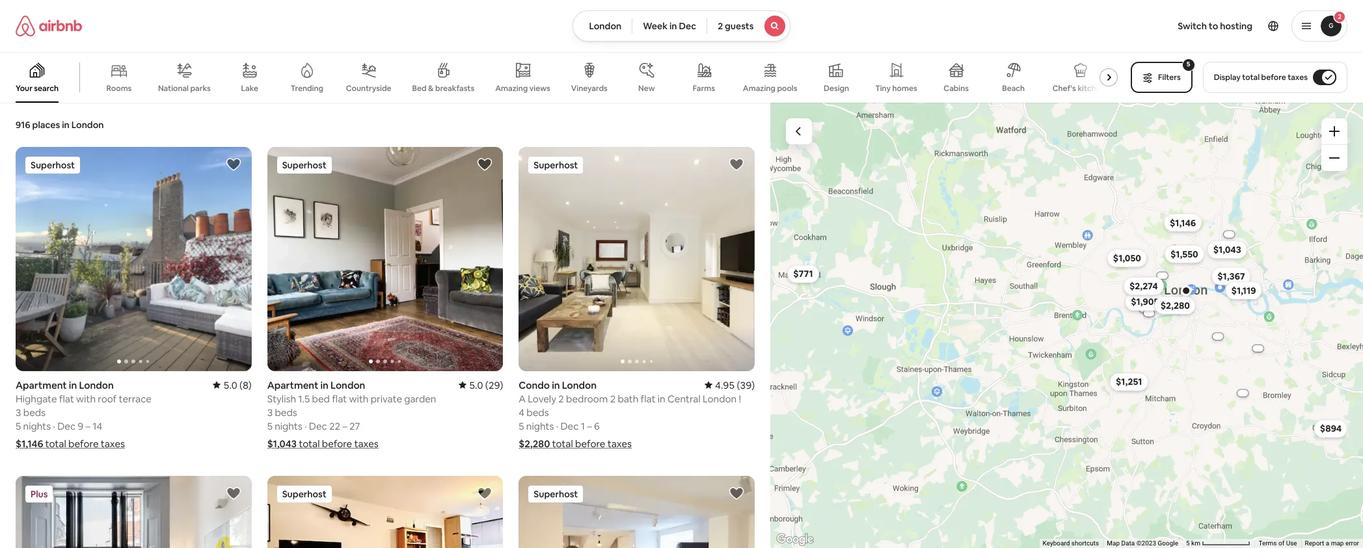 Task type: describe. For each thing, give the bounding box(es) containing it.
guests
[[725, 20, 754, 32]]

$2,280 inside condo in london a lovely 2 bedroom 2 bath flat in central london ! 4 beds 5 nights · dec 1 – 6 $2,280 total before taxes
[[519, 438, 550, 450]]

views
[[530, 83, 550, 94]]

bath
[[618, 393, 639, 405]]

before inside 'apartment in london highgate flat with roof terrace 3 beds 5 nights · dec 9 – 14 $1,146 total before taxes'
[[68, 438, 99, 450]]

private
[[371, 393, 402, 405]]

total inside "apartment in london stylish 1.5 bed flat with private garden 3 beds 5 nights · dec 22 – 27 $1,043 total before taxes"
[[299, 438, 320, 450]]

5 km button
[[1182, 539, 1255, 549]]

amazing for amazing views
[[495, 83, 528, 94]]

in for condo in london a lovely 2 bedroom 2 bath flat in central london ! 4 beds 5 nights · dec 1 – 6 $2,280 total before taxes
[[552, 379, 560, 391]]

$1,050
[[1113, 252, 1141, 264]]

1.5
[[298, 393, 310, 405]]

none search field containing london
[[573, 10, 790, 42]]

$1,146 inside button
[[1170, 217, 1196, 228]]

beach
[[1002, 83, 1025, 94]]

london inside button
[[589, 20, 622, 32]]

$1,043 button
[[1207, 240, 1247, 259]]

taxes inside condo in london a lovely 2 bedroom 2 bath flat in central london ! 4 beds 5 nights · dec 1 – 6 $2,280 total before taxes
[[608, 438, 632, 450]]

kitchens
[[1078, 83, 1109, 94]]

2 button
[[1292, 10, 1348, 42]]

central
[[668, 393, 701, 405]]

bedroom
[[566, 393, 608, 405]]

error
[[1346, 540, 1359, 547]]

$1,367
[[1217, 270, 1245, 282]]

switch
[[1178, 20, 1207, 32]]

$1,050 button
[[1107, 249, 1147, 267]]

chef's
[[1053, 83, 1076, 94]]

916 places in london
[[16, 119, 104, 131]]

· inside "apartment in london stylish 1.5 bed flat with private garden 3 beds 5 nights · dec 22 – 27 $1,043 total before taxes"
[[305, 420, 307, 432]]

before inside "apartment in london stylish 1.5 bed flat with private garden 3 beds 5 nights · dec 22 – 27 $1,043 total before taxes"
[[322, 438, 352, 450]]

zoom in image
[[1329, 126, 1340, 137]]

keyboard shortcuts
[[1043, 540, 1099, 547]]

keyboard
[[1043, 540, 1070, 547]]

london right places in the left of the page
[[71, 119, 104, 131]]

countryside
[[346, 83, 391, 94]]

display total before taxes button
[[1203, 62, 1348, 93]]

· inside condo in london a lovely 2 bedroom 2 bath flat in central london ! 4 beds 5 nights · dec 1 – 6 $2,280 total before taxes
[[556, 420, 558, 432]]

profile element
[[806, 0, 1348, 52]]

– inside "apartment in london stylish 1.5 bed flat with private garden 3 beds 5 nights · dec 22 – 27 $1,043 total before taxes"
[[342, 420, 347, 432]]

3 inside 'apartment in london highgate flat with roof terrace 3 beds 5 nights · dec 9 – 14 $1,146 total before taxes'
[[16, 406, 21, 419]]

report a map error link
[[1305, 540, 1359, 547]]

5 km
[[1186, 540, 1202, 547]]

$1,146 button
[[1164, 213, 1202, 232]]

google map
showing 32 stays. region
[[770, 103, 1363, 549]]

6
[[594, 420, 600, 432]]

amazing views
[[495, 83, 550, 94]]

switch to hosting
[[1178, 20, 1253, 32]]

add to wishlist: apartment in london image
[[226, 157, 241, 172]]

london inside "apartment in london stylish 1.5 bed flat with private garden 3 beds 5 nights · dec 22 – 27 $1,043 total before taxes"
[[331, 379, 365, 391]]

– inside condo in london a lovely 2 bedroom 2 bath flat in central london ! 4 beds 5 nights · dec 1 – 6 $2,280 total before taxes
[[587, 420, 592, 432]]

search
[[34, 83, 59, 94]]

a
[[519, 393, 526, 405]]

nights inside 'apartment in london highgate flat with roof terrace 3 beds 5 nights · dec 9 – 14 $1,146 total before taxes'
[[23, 420, 51, 432]]

5.0 (29)
[[469, 379, 503, 391]]

taxes inside button
[[1288, 72, 1308, 83]]

$1,119
[[1231, 284, 1256, 296]]

total inside button
[[1242, 72, 1260, 83]]

london up 'bedroom'
[[562, 379, 597, 391]]

amazing pools
[[743, 83, 797, 94]]

5.0 for 5.0 (29)
[[469, 379, 483, 391]]

taxes inside 'apartment in london highgate flat with roof terrace 3 beds 5 nights · dec 9 – 14 $1,146 total before taxes'
[[101, 438, 125, 450]]

0 horizontal spatial add to wishlist: apartment in london image
[[226, 486, 241, 501]]

apartment for highgate
[[16, 379, 67, 391]]

a
[[1326, 540, 1330, 547]]

data
[[1122, 540, 1135, 547]]

$2,274
[[1129, 280, 1158, 292]]

vineyards
[[571, 83, 608, 94]]

&
[[428, 83, 434, 94]]

22
[[329, 420, 340, 432]]

terms of use
[[1259, 540, 1297, 547]]

national
[[158, 83, 189, 94]]

(29)
[[485, 379, 503, 391]]

of
[[1279, 540, 1285, 547]]

5.0 out of 5 average rating,  8 reviews image
[[213, 379, 252, 391]]

map data ©2023 google
[[1107, 540, 1178, 547]]

916
[[16, 119, 30, 131]]

$894 button
[[1314, 420, 1347, 438]]

bed
[[312, 393, 330, 405]]

$2,280 button
[[1154, 296, 1196, 314]]

design
[[824, 83, 849, 94]]

apartment in london highgate flat with roof terrace 3 beds 5 nights · dec 9 – 14 $1,146 total before taxes
[[16, 379, 152, 450]]

roof
[[98, 393, 117, 405]]

$1,251 button
[[1110, 373, 1148, 391]]

taxes inside "apartment in london stylish 1.5 bed flat with private garden 3 beds 5 nights · dec 22 – 27 $1,043 total before taxes"
[[354, 438, 379, 450]]

$1,251
[[1116, 376, 1142, 388]]

2 guests button
[[707, 10, 790, 42]]

$1,043 inside button
[[1213, 244, 1241, 255]]

bed
[[412, 83, 427, 94]]

· inside 'apartment in london highgate flat with roof terrace 3 beds 5 nights · dec 9 – 14 $1,146 total before taxes'
[[53, 420, 55, 432]]

pools
[[777, 83, 797, 94]]

zoom out image
[[1329, 153, 1340, 163]]

flat inside 'apartment in london highgate flat with roof terrace 3 beds 5 nights · dec 9 – 14 $1,146 total before taxes'
[[59, 393, 74, 405]]

new
[[638, 83, 655, 94]]

$1,550 button
[[1164, 245, 1204, 263]]

cabins
[[944, 83, 969, 94]]

$1,367 button
[[1211, 267, 1251, 285]]

2 guests
[[718, 20, 754, 32]]

before inside button
[[1261, 72, 1286, 83]]

map
[[1107, 540, 1120, 547]]

bed & breakfasts
[[412, 83, 475, 94]]

$894
[[1320, 423, 1342, 435]]

beds inside condo in london a lovely 2 bedroom 2 bath flat in central london ! 4 beds 5 nights · dec 1 – 6 $2,280 total before taxes
[[527, 406, 549, 419]]

google image
[[774, 532, 817, 549]]

beds inside 'apartment in london highgate flat with roof terrace 3 beds 5 nights · dec 9 – 14 $1,146 total before taxes'
[[23, 406, 46, 419]]

2 inside 2 guests "button"
[[718, 20, 723, 32]]

km
[[1192, 540, 1201, 547]]

4.95 (39)
[[715, 379, 755, 391]]

to
[[1209, 20, 1218, 32]]

parks
[[190, 83, 211, 94]]

nights inside "apartment in london stylish 1.5 bed flat with private garden 3 beds 5 nights · dec 22 – 27 $1,043 total before taxes"
[[275, 420, 302, 432]]

in for week in dec
[[670, 20, 677, 32]]

week in dec
[[643, 20, 696, 32]]

!
[[739, 393, 741, 405]]

rooms
[[106, 83, 132, 94]]

terms of use link
[[1259, 540, 1297, 547]]

condo in london a lovely 2 bedroom 2 bath flat in central london ! 4 beds 5 nights · dec 1 – 6 $2,280 total before taxes
[[519, 379, 741, 450]]



Task type: locate. For each thing, give the bounding box(es) containing it.
5 down the stylish
[[267, 420, 273, 432]]

week
[[643, 20, 668, 32]]

homes
[[892, 83, 917, 94]]

1 beds from the left
[[23, 406, 46, 419]]

switch to hosting link
[[1170, 12, 1260, 40]]

3 nights from the left
[[526, 420, 554, 432]]

– right 9
[[85, 420, 90, 432]]

amazing left pools
[[743, 83, 776, 94]]

nights inside condo in london a lovely 2 bedroom 2 bath flat in central london ! 4 beds 5 nights · dec 1 – 6 $2,280 total before taxes
[[526, 420, 554, 432]]

0 horizontal spatial amazing
[[495, 83, 528, 94]]

dec inside button
[[679, 20, 696, 32]]

5
[[1187, 60, 1190, 68], [16, 420, 21, 432], [267, 420, 273, 432], [519, 420, 524, 432], [1186, 540, 1190, 547]]

trending
[[291, 83, 323, 94]]

9
[[78, 420, 83, 432]]

4
[[519, 406, 525, 419]]

dec inside "apartment in london stylish 1.5 bed flat with private garden 3 beds 5 nights · dec 22 – 27 $1,043 total before taxes"
[[309, 420, 327, 432]]

your search
[[16, 83, 59, 94]]

tiny homes
[[876, 83, 917, 94]]

apartment in london stylish 1.5 bed flat with private garden 3 beds 5 nights · dec 22 – 27 $1,043 total before taxes
[[267, 379, 436, 450]]

add to wishlist: condo in maidenhead image
[[477, 486, 493, 501]]

5 inside "apartment in london stylish 1.5 bed flat with private garden 3 beds 5 nights · dec 22 – 27 $1,043 total before taxes"
[[267, 420, 273, 432]]

3 inside "apartment in london stylish 1.5 bed flat with private garden 3 beds 5 nights · dec 22 – 27 $1,043 total before taxes"
[[267, 406, 273, 419]]

2 horizontal spatial flat
[[641, 393, 656, 405]]

hosting
[[1220, 20, 1253, 32]]

1 flat from the left
[[59, 393, 74, 405]]

lovely
[[528, 393, 556, 405]]

apartment up highgate at left
[[16, 379, 67, 391]]

condo
[[519, 379, 550, 391]]

total down highgate at left
[[45, 438, 66, 450]]

$1,043 up "$1,367"
[[1213, 244, 1241, 255]]

beds down the stylish
[[275, 406, 297, 419]]

2 horizontal spatial –
[[587, 420, 592, 432]]

0 horizontal spatial $2,280
[[519, 438, 550, 450]]

1 horizontal spatial $1,146
[[1170, 217, 1196, 228]]

· left 1
[[556, 420, 558, 432]]

beds inside "apartment in london stylish 1.5 bed flat with private garden 3 beds 5 nights · dec 22 – 27 $1,043 total before taxes"
[[275, 406, 297, 419]]

14
[[93, 420, 102, 432]]

(39)
[[737, 379, 755, 391]]

0 vertical spatial $1,146
[[1170, 217, 1196, 228]]

5 inside 'apartment in london highgate flat with roof terrace 3 beds 5 nights · dec 9 – 14 $1,146 total before taxes'
[[16, 420, 21, 432]]

before right display on the top right
[[1261, 72, 1286, 83]]

1 horizontal spatial $2,280
[[1160, 299, 1190, 311]]

5.0 out of 5 average rating,  29 reviews image
[[459, 379, 503, 391]]

1 5.0 from the left
[[223, 379, 237, 391]]

1 nights from the left
[[23, 420, 51, 432]]

national parks
[[158, 83, 211, 94]]

add to wishlist: condo in london image
[[729, 157, 744, 172]]

apartment inside 'apartment in london highgate flat with roof terrace 3 beds 5 nights · dec 9 – 14 $1,146 total before taxes'
[[16, 379, 67, 391]]

nights down highgate at left
[[23, 420, 51, 432]]

with left the 'roof'
[[76, 393, 96, 405]]

filters button
[[1131, 62, 1193, 93]]

places
[[32, 119, 60, 131]]

1 horizontal spatial 5.0
[[469, 379, 483, 391]]

group
[[0, 52, 1123, 103], [16, 147, 252, 371], [267, 147, 503, 371], [519, 147, 755, 371], [16, 476, 252, 549], [267, 476, 503, 549], [519, 476, 755, 549]]

2 inside 2 dropdown button
[[1338, 12, 1342, 21]]

1 horizontal spatial –
[[342, 420, 347, 432]]

terrace
[[119, 393, 152, 405]]

$2,280 inside button
[[1160, 299, 1190, 311]]

1 horizontal spatial ·
[[305, 420, 307, 432]]

1 horizontal spatial 3
[[267, 406, 273, 419]]

3 · from the left
[[556, 420, 558, 432]]

london up "27"
[[331, 379, 365, 391]]

3 down highgate at left
[[16, 406, 21, 419]]

nights
[[23, 420, 51, 432], [275, 420, 302, 432], [526, 420, 554, 432]]

2 3 from the left
[[267, 406, 273, 419]]

27
[[349, 420, 360, 432]]

dec left 1
[[561, 420, 579, 432]]

2 horizontal spatial ·
[[556, 420, 558, 432]]

1 horizontal spatial with
[[349, 393, 369, 405]]

$2,280 right $1,905
[[1160, 299, 1190, 311]]

3 flat from the left
[[641, 393, 656, 405]]

1 with from the left
[[76, 393, 96, 405]]

3 beds from the left
[[527, 406, 549, 419]]

$1,146 down highgate at left
[[16, 438, 43, 450]]

in inside button
[[670, 20, 677, 32]]

0 horizontal spatial with
[[76, 393, 96, 405]]

0 horizontal spatial ·
[[53, 420, 55, 432]]

– left "27"
[[342, 420, 347, 432]]

taxes down 14
[[101, 438, 125, 450]]

1 · from the left
[[53, 420, 55, 432]]

use
[[1286, 540, 1297, 547]]

1 horizontal spatial nights
[[275, 420, 302, 432]]

· down '1.5'
[[305, 420, 307, 432]]

0 horizontal spatial 5.0
[[223, 379, 237, 391]]

3 down the stylish
[[267, 406, 273, 419]]

london
[[589, 20, 622, 32], [71, 119, 104, 131], [79, 379, 114, 391], [331, 379, 365, 391], [562, 379, 597, 391], [703, 393, 737, 405]]

breakfasts
[[435, 83, 475, 94]]

0 horizontal spatial 3
[[16, 406, 21, 419]]

with left the private at the bottom left of the page
[[349, 393, 369, 405]]

taxes down "27"
[[354, 438, 379, 450]]

1 horizontal spatial flat
[[332, 393, 347, 405]]

before down 9
[[68, 438, 99, 450]]

1 vertical spatial $1,146
[[16, 438, 43, 450]]

©2023
[[1137, 540, 1156, 547]]

in
[[670, 20, 677, 32], [62, 119, 69, 131], [69, 379, 77, 391], [320, 379, 329, 391], [552, 379, 560, 391], [658, 393, 665, 405]]

flat inside "apartment in london stylish 1.5 bed flat with private garden 3 beds 5 nights · dec 22 – 27 $1,043 total before taxes"
[[332, 393, 347, 405]]

0 horizontal spatial flat
[[59, 393, 74, 405]]

0 vertical spatial $1,043
[[1213, 244, 1241, 255]]

$1,119 button
[[1225, 281, 1262, 299]]

1 horizontal spatial $1,043
[[1213, 244, 1241, 255]]

– right 1
[[587, 420, 592, 432]]

$1,043 inside "apartment in london stylish 1.5 bed flat with private garden 3 beds 5 nights · dec 22 – 27 $1,043 total before taxes"
[[267, 438, 297, 450]]

garden
[[404, 393, 436, 405]]

0 horizontal spatial $1,043
[[267, 438, 297, 450]]

2 – from the left
[[342, 420, 347, 432]]

dec right the week
[[679, 20, 696, 32]]

5 left km
[[1186, 540, 1190, 547]]

before
[[1261, 72, 1286, 83], [68, 438, 99, 450], [322, 438, 352, 450], [575, 438, 605, 450]]

amazing
[[495, 83, 528, 94], [743, 83, 776, 94]]

highgate
[[16, 393, 57, 405]]

amazing left 'views'
[[495, 83, 528, 94]]

1 vertical spatial add to wishlist: apartment in london image
[[226, 486, 241, 501]]

apartment for stylish
[[267, 379, 318, 391]]

nights down the stylish
[[275, 420, 302, 432]]

5 inside condo in london a lovely 2 bedroom 2 bath flat in central london ! 4 beds 5 nights · dec 1 – 6 $2,280 total before taxes
[[519, 420, 524, 432]]

beds
[[23, 406, 46, 419], [275, 406, 297, 419], [527, 406, 549, 419]]

flat right bed
[[332, 393, 347, 405]]

5.0
[[223, 379, 237, 391], [469, 379, 483, 391]]

google
[[1158, 540, 1178, 547]]

total inside 'apartment in london highgate flat with roof terrace 3 beds 5 nights · dec 9 – 14 $1,146 total before taxes'
[[45, 438, 66, 450]]

in for apartment in london highgate flat with roof terrace 3 beds 5 nights · dec 9 – 14 $1,146 total before taxes
[[69, 379, 77, 391]]

dec inside condo in london a lovely 2 bedroom 2 bath flat in central london ! 4 beds 5 nights · dec 1 – 6 $2,280 total before taxes
[[561, 420, 579, 432]]

beds down highgate at left
[[23, 406, 46, 419]]

$1,550
[[1170, 248, 1198, 260]]

0 vertical spatial $2,280
[[1160, 299, 1190, 311]]

map
[[1331, 540, 1344, 547]]

· left 9
[[53, 420, 55, 432]]

$2,280
[[1160, 299, 1190, 311], [519, 438, 550, 450]]

4.95 out of 5 average rating,  39 reviews image
[[705, 379, 755, 391]]

with
[[76, 393, 96, 405], [349, 393, 369, 405]]

$771
[[793, 268, 813, 280]]

4.95
[[715, 379, 735, 391]]

farms
[[693, 83, 715, 94]]

1 horizontal spatial apartment
[[267, 379, 318, 391]]

$1,905 button
[[1125, 293, 1165, 311]]

london left the week
[[589, 20, 622, 32]]

– inside 'apartment in london highgate flat with roof terrace 3 beds 5 nights · dec 9 – 14 $1,146 total before taxes'
[[85, 420, 90, 432]]

apartment up the stylish
[[267, 379, 318, 391]]

5 down highgate at left
[[16, 420, 21, 432]]

1 3 from the left
[[16, 406, 21, 419]]

1
[[581, 420, 585, 432]]

5.0 left the (29)
[[469, 379, 483, 391]]

add to wishlist: apartment in london image
[[477, 157, 493, 172], [226, 486, 241, 501]]

amazing for amazing pools
[[743, 83, 776, 94]]

total right display on the top right
[[1242, 72, 1260, 83]]

keyboard shortcuts button
[[1043, 540, 1099, 549]]

report a map error
[[1305, 540, 1359, 547]]

0 vertical spatial add to wishlist: apartment in london image
[[477, 157, 493, 172]]

display total before taxes
[[1214, 72, 1308, 83]]

flat right bath on the bottom
[[641, 393, 656, 405]]

flat right highgate at left
[[59, 393, 74, 405]]

before down 6
[[575, 438, 605, 450]]

$771 button
[[787, 265, 819, 283]]

2 with from the left
[[349, 393, 369, 405]]

$1,043 down the stylish
[[267, 438, 297, 450]]

dec
[[679, 20, 696, 32], [57, 420, 76, 432], [309, 420, 327, 432], [561, 420, 579, 432]]

lake
[[241, 83, 258, 94]]

in inside 'apartment in london highgate flat with roof terrace 3 beds 5 nights · dec 9 – 14 $1,146 total before taxes'
[[69, 379, 77, 391]]

terms
[[1259, 540, 1277, 547]]

london button
[[573, 10, 633, 42]]

with inside 'apartment in london highgate flat with roof terrace 3 beds 5 nights · dec 9 – 14 $1,146 total before taxes'
[[76, 393, 96, 405]]

tiny
[[876, 83, 891, 94]]

·
[[53, 420, 55, 432], [305, 420, 307, 432], [556, 420, 558, 432]]

1 horizontal spatial beds
[[275, 406, 297, 419]]

in inside "apartment in london stylish 1.5 bed flat with private garden 3 beds 5 nights · dec 22 – 27 $1,043 total before taxes"
[[320, 379, 329, 391]]

1 horizontal spatial amazing
[[743, 83, 776, 94]]

5 down 4
[[519, 420, 524, 432]]

flat inside condo in london a lovely 2 bedroom 2 bath flat in central london ! 4 beds 5 nights · dec 1 – 6 $2,280 total before taxes
[[641, 393, 656, 405]]

filters
[[1158, 72, 1181, 83]]

stylish
[[267, 393, 296, 405]]

london inside 'apartment in london highgate flat with roof terrace 3 beds 5 nights · dec 9 – 14 $1,146 total before taxes'
[[79, 379, 114, 391]]

$1,146 inside 'apartment in london highgate flat with roof terrace 3 beds 5 nights · dec 9 – 14 $1,146 total before taxes'
[[16, 438, 43, 450]]

beds down lovely
[[527, 406, 549, 419]]

before down 22
[[322, 438, 352, 450]]

group containing national parks
[[0, 52, 1123, 103]]

0 horizontal spatial –
[[85, 420, 90, 432]]

dec left 22
[[309, 420, 327, 432]]

total inside condo in london a lovely 2 bedroom 2 bath flat in central london ! 4 beds 5 nights · dec 1 – 6 $2,280 total before taxes
[[552, 438, 573, 450]]

flat
[[59, 393, 74, 405], [332, 393, 347, 405], [641, 393, 656, 405]]

with inside "apartment in london stylish 1.5 bed flat with private garden 3 beds 5 nights · dec 22 – 27 $1,043 total before taxes"
[[349, 393, 369, 405]]

5.0 left (8)
[[223, 379, 237, 391]]

1 horizontal spatial add to wishlist: apartment in london image
[[477, 157, 493, 172]]

taxes down bath on the bottom
[[608, 438, 632, 450]]

2 5.0 from the left
[[469, 379, 483, 391]]

$1,043
[[1213, 244, 1241, 255], [267, 438, 297, 450]]

in for apartment in london stylish 1.5 bed flat with private garden 3 beds 5 nights · dec 22 – 27 $1,043 total before taxes
[[320, 379, 329, 391]]

add to wishlist: condo in london image
[[729, 486, 744, 501]]

apartment inside "apartment in london stylish 1.5 bed flat with private garden 3 beds 5 nights · dec 22 – 27 $1,043 total before taxes"
[[267, 379, 318, 391]]

5 down switch in the top right of the page
[[1187, 60, 1190, 68]]

2 apartment from the left
[[267, 379, 318, 391]]

report
[[1305, 540, 1324, 547]]

0 horizontal spatial nights
[[23, 420, 51, 432]]

$2,274 button
[[1123, 277, 1164, 295]]

5.0 for 5.0 (8)
[[223, 379, 237, 391]]

$2,280 down 4
[[519, 438, 550, 450]]

total down '1.5'
[[299, 438, 320, 450]]

london up the 'roof'
[[79, 379, 114, 391]]

0 horizontal spatial $1,146
[[16, 438, 43, 450]]

1 – from the left
[[85, 420, 90, 432]]

2 flat from the left
[[332, 393, 347, 405]]

2 beds from the left
[[275, 406, 297, 419]]

1 vertical spatial $2,280
[[519, 438, 550, 450]]

2 · from the left
[[305, 420, 307, 432]]

1 apartment from the left
[[16, 379, 67, 391]]

london down 4.95
[[703, 393, 737, 405]]

display
[[1214, 72, 1241, 83]]

before inside condo in london a lovely 2 bedroom 2 bath flat in central london ! 4 beds 5 nights · dec 1 – 6 $2,280 total before taxes
[[575, 438, 605, 450]]

$1,146
[[1170, 217, 1196, 228], [16, 438, 43, 450]]

5 inside 5 km button
[[1186, 540, 1190, 547]]

taxes down 2 dropdown button
[[1288, 72, 1308, 83]]

total down lovely
[[552, 438, 573, 450]]

2 horizontal spatial nights
[[526, 420, 554, 432]]

5.0 (8)
[[223, 379, 252, 391]]

2 horizontal spatial beds
[[527, 406, 549, 419]]

1 vertical spatial $1,043
[[267, 438, 297, 450]]

week in dec button
[[632, 10, 707, 42]]

0 horizontal spatial apartment
[[16, 379, 67, 391]]

0 horizontal spatial beds
[[23, 406, 46, 419]]

2 nights from the left
[[275, 420, 302, 432]]

dec inside 'apartment in london highgate flat with roof terrace 3 beds 5 nights · dec 9 – 14 $1,146 total before taxes'
[[57, 420, 76, 432]]

3 – from the left
[[587, 420, 592, 432]]

None search field
[[573, 10, 790, 42]]

nights down lovely
[[526, 420, 554, 432]]

dec left 9
[[57, 420, 76, 432]]

$1,146 up '$1,550' button
[[1170, 217, 1196, 228]]



Task type: vqa. For each thing, say whether or not it's contained in the screenshot.
the Hidden Pubs of London group
no



